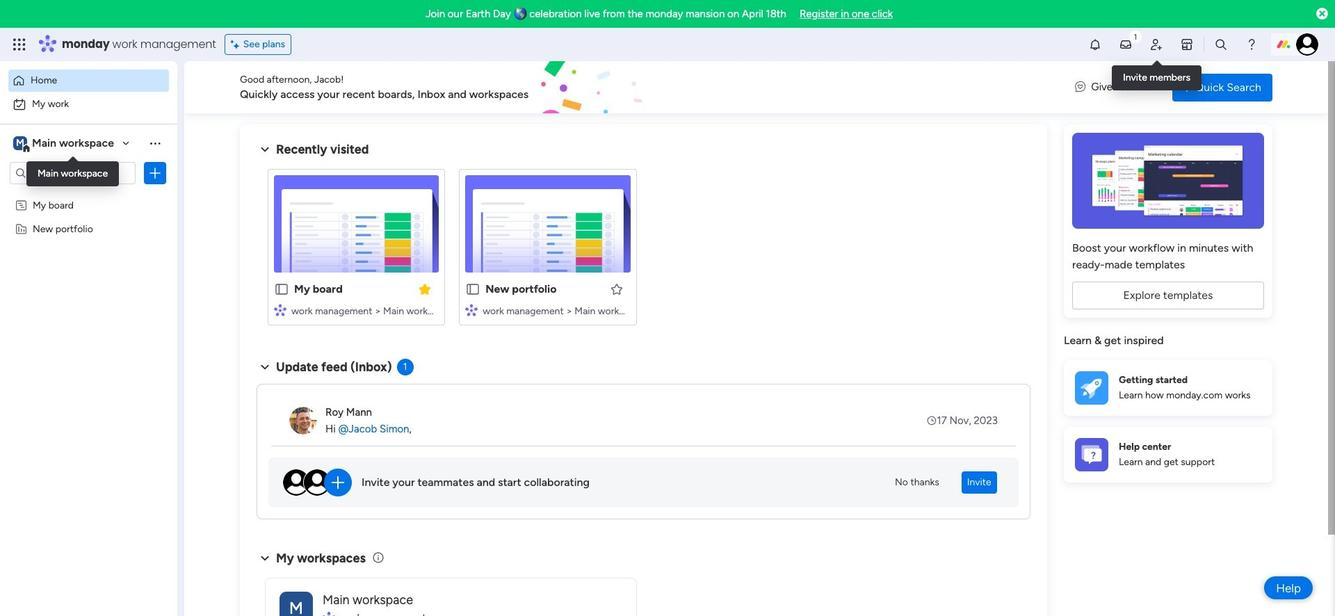 Task type: vqa. For each thing, say whether or not it's contained in the screenshot.
New
no



Task type: locate. For each thing, give the bounding box(es) containing it.
jacob simon image
[[1296, 33, 1318, 56]]

invite members image
[[1149, 38, 1163, 51]]

2 public board image from the left
[[465, 282, 481, 297]]

update feed image
[[1119, 38, 1133, 51]]

0 vertical spatial option
[[8, 70, 169, 92]]

workspace options image
[[148, 136, 162, 150]]

getting started element
[[1064, 360, 1272, 415]]

1 element
[[397, 359, 413, 375]]

templates image image
[[1076, 133, 1260, 229]]

1 image
[[1129, 29, 1142, 44]]

v2 user feedback image
[[1075, 79, 1086, 95]]

option
[[8, 70, 169, 92], [8, 93, 169, 115], [0, 192, 177, 195]]

quick search results list box
[[257, 158, 1030, 342]]

workspace image
[[13, 136, 27, 151]]

select product image
[[13, 38, 26, 51]]

2 vertical spatial option
[[0, 192, 177, 195]]

1 horizontal spatial public board image
[[465, 282, 481, 297]]

workspace selection element
[[13, 135, 116, 153]]

1 public board image from the left
[[274, 282, 289, 297]]

list box
[[0, 190, 177, 428]]

0 horizontal spatial public board image
[[274, 282, 289, 297]]

public board image
[[274, 282, 289, 297], [465, 282, 481, 297]]

close recently visited image
[[257, 141, 273, 158]]

Search in workspace field
[[29, 165, 116, 181]]

public board image for add to favorites image
[[465, 282, 481, 297]]



Task type: describe. For each thing, give the bounding box(es) containing it.
notifications image
[[1088, 38, 1102, 51]]

close update feed (inbox) image
[[257, 359, 273, 375]]

roy mann image
[[289, 407, 317, 435]]

help image
[[1245, 38, 1259, 51]]

monday marketplace image
[[1180, 38, 1194, 51]]

workspace image
[[280, 591, 313, 616]]

v2 bolt switch image
[[1184, 80, 1192, 95]]

remove from favorites image
[[418, 282, 432, 296]]

options image
[[148, 166, 162, 180]]

add to favorites image
[[609, 282, 623, 296]]

1 vertical spatial option
[[8, 93, 169, 115]]

help center element
[[1064, 427, 1272, 482]]

close my workspaces image
[[257, 550, 273, 567]]

see plans image
[[231, 37, 243, 52]]

public board image for remove from favorites "icon"
[[274, 282, 289, 297]]

search everything image
[[1214, 38, 1228, 51]]



